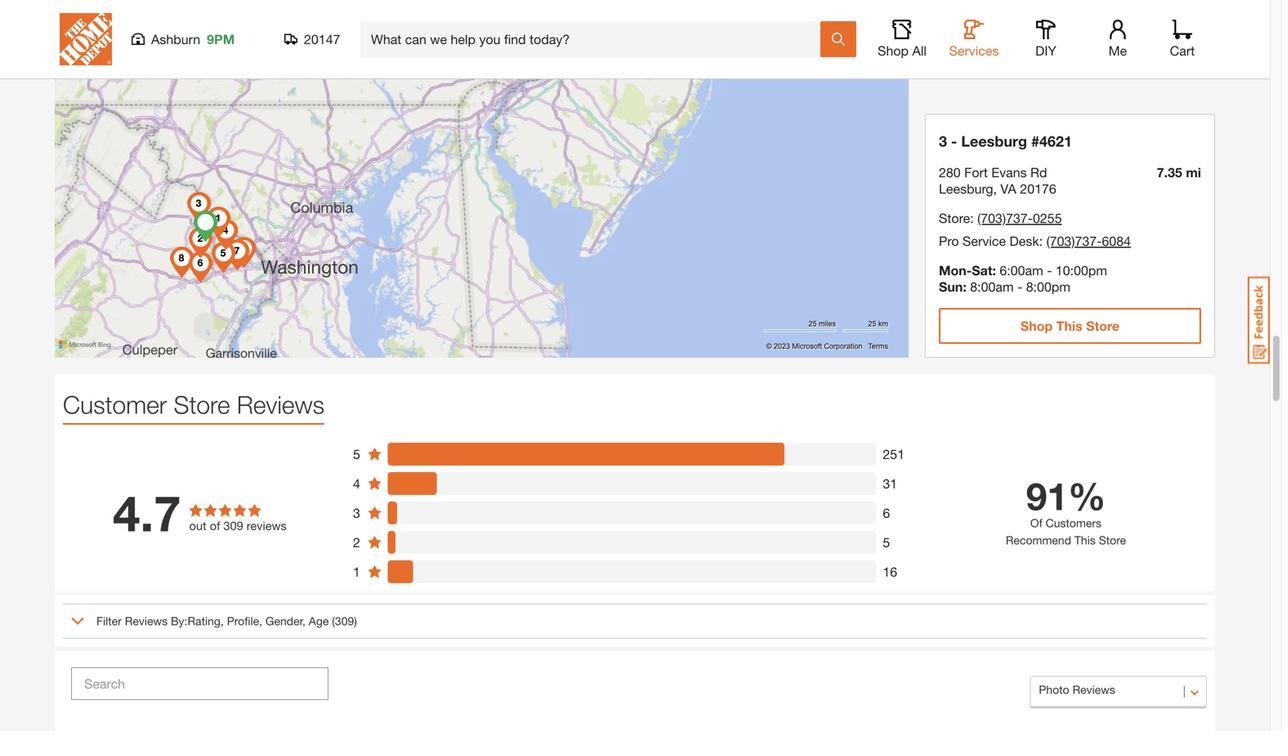 Task type: describe. For each thing, give the bounding box(es) containing it.
services
[[949, 43, 999, 58]]

services button
[[948, 20, 1001, 59]]

profile,
[[227, 615, 262, 628]]

Search text field
[[71, 668, 329, 701]]

customer
[[63, 390, 167, 419]]

9pm
[[207, 31, 235, 47]]

0 horizontal spatial (703)737-
[[978, 210, 1033, 226]]

6084
[[1102, 233, 1131, 249]]

me
[[1109, 43, 1127, 58]]

sun:
[[939, 279, 967, 295]]

this inside 91 % of customers recommend this store
[[1075, 534, 1096, 547]]

diy button
[[1020, 20, 1073, 59]]

shop all button
[[876, 20, 929, 59]]

4621
[[1040, 132, 1073, 150]]

reviews
[[247, 519, 287, 533]]

0 vertical spatial reviews
[[237, 390, 325, 419]]

0 horizontal spatial 5
[[353, 447, 360, 462]]

What can we help you find today? search field
[[371, 22, 820, 56]]

ashburn
[[151, 31, 200, 47]]

20147
[[304, 31, 340, 47]]

rating,
[[188, 615, 224, 628]]

7.35 mi
[[1157, 165, 1202, 180]]

terms link
[[869, 341, 889, 352]]

1
[[353, 564, 360, 580]]

diy
[[1036, 43, 1057, 58]]

3 - leesburg # 4621
[[939, 132, 1073, 150]]

16
[[883, 564, 898, 580]]

8:00am
[[971, 279, 1014, 295]]

4
[[353, 476, 360, 492]]

of
[[210, 519, 220, 533]]

age
[[309, 615, 329, 628]]

feedback link image
[[1248, 276, 1270, 365]]

1 shop this store from the top
[[1021, 24, 1120, 39]]

1 vertical spatial :
[[1040, 233, 1043, 249]]

pro
[[939, 233, 959, 249]]

of
[[1031, 517, 1043, 530]]

customers
[[1046, 517, 1102, 530]]

8:00pm
[[1027, 279, 1071, 295]]

leesburg inside 280 fort evans rd leesburg , va 20176
[[939, 181, 994, 197]]

3 for 3 - leesburg # 4621
[[939, 132, 947, 150]]

shop all
[[878, 43, 927, 58]]

store : (703)737-0255 pro service desk : (703)737-6084
[[939, 210, 1131, 249]]

1 vertical spatial 309
[[335, 615, 354, 628]]

4.7 out of 309 reviews
[[113, 484, 287, 542]]

0255
[[1033, 210, 1062, 226]]

1 horizontal spatial (703)737-
[[1047, 233, 1102, 249]]

20147 button
[[284, 31, 341, 47]]

ashburn 9pm
[[151, 31, 235, 47]]

out
[[189, 519, 207, 533]]

#
[[1032, 132, 1040, 150]]

cart link
[[1165, 20, 1201, 59]]

service
[[963, 233, 1006, 249]]



Task type: vqa. For each thing, say whether or not it's contained in the screenshot.


Task type: locate. For each thing, give the bounding box(es) containing it.
reviews
[[237, 390, 325, 419], [125, 615, 168, 628]]

(703)737-6084 link
[[1047, 233, 1131, 249]]

filter
[[96, 615, 122, 628]]

1 horizontal spatial reviews
[[237, 390, 325, 419]]

shop this store
[[1021, 24, 1120, 39], [1021, 318, 1120, 334]]

shop
[[1021, 24, 1053, 39], [878, 43, 909, 58], [1021, 318, 1053, 334]]

0 vertical spatial -
[[952, 132, 958, 150]]

evans
[[992, 165, 1027, 180]]

(
[[332, 615, 335, 628]]

2 vertical spatial shop
[[1021, 318, 1053, 334]]

this down customers
[[1075, 534, 1096, 547]]

shop inside button
[[878, 43, 909, 58]]

caret image
[[71, 615, 84, 628]]

- up 8:00pm
[[1047, 263, 1052, 278]]

1 vertical spatial 3
[[353, 506, 360, 521]]

5 down 6
[[883, 535, 890, 551]]

1 vertical spatial shop this store
[[1021, 318, 1120, 334]]

10:00pm
[[1056, 263, 1108, 278]]

0 vertical spatial 309
[[224, 519, 243, 533]]

0 horizontal spatial -
[[952, 132, 958, 150]]

0 vertical spatial leesburg
[[962, 132, 1028, 150]]

2 shop this store from the top
[[1021, 318, 1120, 334]]

shop left all
[[878, 43, 909, 58]]

0 vertical spatial :
[[971, 210, 974, 226]]

2 vertical spatial this
[[1075, 534, 1096, 547]]

the home depot logo image
[[60, 13, 112, 65]]

0 vertical spatial shop
[[1021, 24, 1053, 39]]

this up diy
[[1057, 24, 1083, 39]]

terms
[[869, 343, 889, 351]]

cart
[[1170, 43, 1195, 58]]

this
[[1057, 24, 1083, 39], [1057, 318, 1083, 334], [1075, 534, 1096, 547]]

shop down 8:00pm
[[1021, 318, 1053, 334]]

leesburg up evans
[[962, 132, 1028, 150]]

-
[[952, 132, 958, 150], [1047, 263, 1052, 278], [1018, 279, 1023, 295]]

(703)737- up 10:00pm
[[1047, 233, 1102, 249]]

7.35
[[1157, 165, 1183, 180]]

1 horizontal spatial 309
[[335, 615, 354, 628]]

0 horizontal spatial reviews
[[125, 615, 168, 628]]

me button
[[1092, 20, 1144, 59]]

va
[[1001, 181, 1017, 197]]

rd
[[1031, 165, 1048, 180]]

desk
[[1010, 233, 1040, 249]]

0 vertical spatial 5
[[353, 447, 360, 462]]

1 horizontal spatial -
[[1018, 279, 1023, 295]]

91 % of customers recommend this store
[[1006, 474, 1127, 547]]

0 vertical spatial shop this store button
[[939, 13, 1202, 49]]

3
[[939, 132, 947, 150], [353, 506, 360, 521]]

0 horizontal spatial 3
[[353, 506, 360, 521]]

4.7
[[113, 484, 181, 542]]

mi
[[1186, 165, 1202, 180]]

,
[[994, 181, 997, 197]]

3 for 3
[[353, 506, 360, 521]]

shop this store down 8:00pm
[[1021, 318, 1120, 334]]

(703)737- down va
[[978, 210, 1033, 226]]

3 up 2
[[353, 506, 360, 521]]

microsoft bing image
[[59, 333, 115, 357]]

(703)737-
[[978, 210, 1033, 226], [1047, 233, 1102, 249]]

shop this store up diy
[[1021, 24, 1120, 39]]

1 horizontal spatial :
[[1040, 233, 1043, 249]]

2 vertical spatial -
[[1018, 279, 1023, 295]]

1 vertical spatial leesburg
[[939, 181, 994, 197]]

mon-sat: 6:00am - 10:00pm sun: 8:00am - 8:00pm
[[939, 263, 1108, 295]]

91
[[1026, 474, 1068, 519]]

251
[[883, 447, 905, 462]]

0 vertical spatial (703)737-
[[978, 210, 1033, 226]]

- up 280
[[952, 132, 958, 150]]

- down 6:00am
[[1018, 279, 1023, 295]]

5
[[353, 447, 360, 462], [883, 535, 890, 551]]

2 horizontal spatial -
[[1047, 263, 1052, 278]]

filter reviews by: rating, profile, gender, age ( 309 )
[[96, 615, 357, 628]]

mon-
[[939, 263, 972, 278]]

fort
[[965, 165, 988, 180]]

0 vertical spatial 3
[[939, 132, 947, 150]]

0 horizontal spatial 309
[[224, 519, 243, 533]]

3 up 280
[[939, 132, 947, 150]]

:
[[971, 210, 974, 226], [1040, 233, 1043, 249]]

sat:
[[972, 263, 996, 278]]

1 horizontal spatial 3
[[939, 132, 947, 150]]

309 inside 4.7 out of 309 reviews
[[224, 519, 243, 533]]

leesburg down fort
[[939, 181, 994, 197]]

shop up diy
[[1021, 24, 1053, 39]]

309
[[224, 519, 243, 533], [335, 615, 354, 628]]

store
[[1087, 24, 1120, 39], [939, 210, 971, 226], [1087, 318, 1120, 334], [174, 390, 230, 419], [1099, 534, 1127, 547]]

309 right age
[[335, 615, 354, 628]]

2 shop this store button from the top
[[939, 308, 1202, 344]]

309 right of
[[224, 519, 243, 533]]

gender,
[[266, 615, 306, 628]]

1 vertical spatial this
[[1057, 318, 1083, 334]]

1 vertical spatial shop
[[878, 43, 909, 58]]

6:00am
[[1000, 263, 1044, 278]]

280 fort evans rd leesburg , va 20176
[[939, 165, 1057, 197]]

all
[[913, 43, 927, 58]]

%
[[1068, 474, 1106, 519]]

1 vertical spatial reviews
[[125, 615, 168, 628]]

recommend
[[1006, 534, 1072, 547]]

5 up 4
[[353, 447, 360, 462]]

2
[[353, 535, 360, 551]]

0 vertical spatial shop this store
[[1021, 24, 1120, 39]]

: down 0255
[[1040, 233, 1043, 249]]

6
[[883, 506, 890, 521]]

31
[[883, 476, 898, 492]]

leesburg
[[962, 132, 1028, 150], [939, 181, 994, 197]]

1 shop this store button from the top
[[939, 13, 1202, 49]]

customer store reviews
[[63, 390, 325, 419]]

1 vertical spatial shop this store button
[[939, 308, 1202, 344]]

by:
[[171, 615, 188, 628]]

shop this store button
[[939, 13, 1202, 49], [939, 308, 1202, 344]]

)
[[354, 615, 357, 628]]

0 horizontal spatial :
[[971, 210, 974, 226]]

280
[[939, 165, 961, 180]]

(703)737-0255 link
[[978, 210, 1062, 226]]

store inside store : (703)737-0255 pro service desk : (703)737-6084
[[939, 210, 971, 226]]

1 horizontal spatial 5
[[883, 535, 890, 551]]

: up the service
[[971, 210, 974, 226]]

1 vertical spatial 5
[[883, 535, 890, 551]]

store inside 91 % of customers recommend this store
[[1099, 534, 1127, 547]]

1 vertical spatial (703)737-
[[1047, 233, 1102, 249]]

20176
[[1020, 181, 1057, 197]]

this down 8:00pm
[[1057, 318, 1083, 334]]

0 vertical spatial this
[[1057, 24, 1083, 39]]

1 vertical spatial -
[[1047, 263, 1052, 278]]



